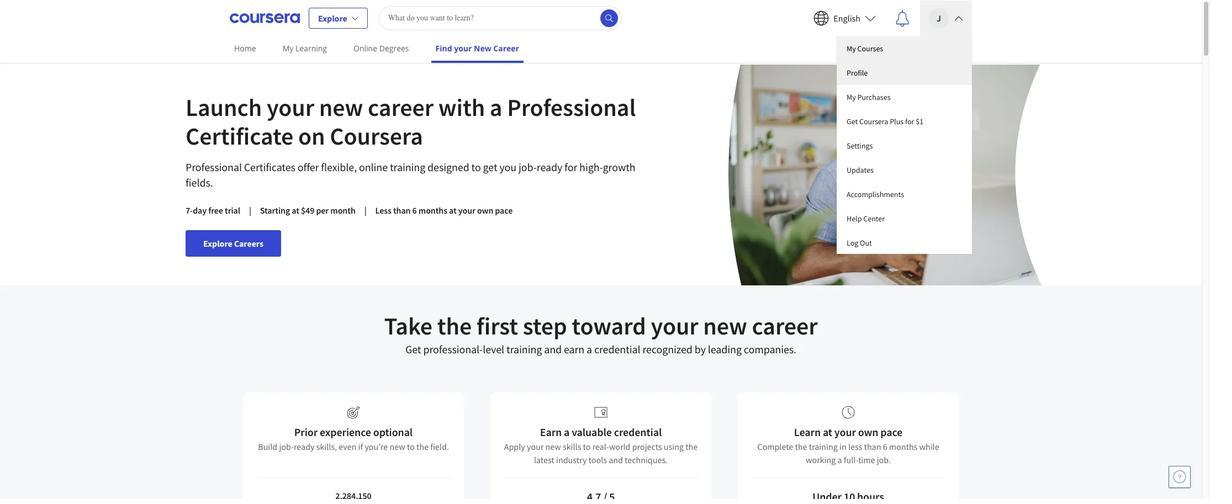 Task type: vqa. For each thing, say whether or not it's contained in the screenshot.
Start related to Start 7-day Free Trial
no



Task type: locate. For each thing, give the bounding box(es) containing it.
my left learning
[[283, 43, 294, 54]]

get
[[847, 116, 858, 126], [405, 342, 421, 356]]

0 vertical spatial credential
[[594, 342, 641, 356]]

career
[[368, 92, 434, 123], [752, 311, 818, 341]]

a
[[490, 92, 502, 123], [587, 342, 592, 356], [564, 425, 570, 439], [838, 455, 842, 466]]

pace up job.
[[881, 425, 903, 439]]

credential inside take the first step toward your new career get professional-level training and earn a credential recognized by leading companies.
[[594, 342, 641, 356]]

1 vertical spatial explore
[[203, 238, 232, 249]]

1 vertical spatial months
[[889, 441, 918, 452]]

0 horizontal spatial for
[[565, 160, 577, 174]]

launch
[[186, 92, 262, 123]]

training
[[390, 160, 425, 174], [507, 342, 542, 356], [809, 441, 838, 452]]

1 horizontal spatial to
[[471, 160, 481, 174]]

1 horizontal spatial career
[[752, 311, 818, 341]]

1 horizontal spatial for
[[905, 116, 914, 126]]

using
[[664, 441, 684, 452]]

0 horizontal spatial professional
[[186, 160, 242, 174]]

1 horizontal spatial months
[[889, 441, 918, 452]]

credential down toward
[[594, 342, 641, 356]]

6 down "professional certificates offer flexible, online training designed to get you job-ready for high-growth fields."
[[412, 205, 417, 216]]

a inside launch your new career with a professional certificate on coursera
[[490, 92, 502, 123]]

coursera left plus
[[860, 116, 888, 126]]

training up working
[[809, 441, 838, 452]]

leading
[[708, 342, 742, 356]]

to inside prior experience optional build job-ready skills, even if you're new to the field.
[[407, 441, 415, 452]]

the left field.
[[417, 441, 429, 452]]

to down optional
[[407, 441, 415, 452]]

my purchases
[[847, 92, 891, 102]]

high-
[[580, 160, 603, 174]]

the right using
[[686, 441, 698, 452]]

courses
[[858, 43, 883, 53]]

new
[[319, 92, 363, 123], [703, 311, 747, 341], [390, 441, 405, 452], [546, 441, 561, 452]]

0 horizontal spatial coursera
[[330, 121, 423, 151]]

to left real-
[[583, 441, 591, 452]]

1 vertical spatial training
[[507, 342, 542, 356]]

online degrees link
[[349, 36, 413, 61]]

certificates
[[244, 160, 295, 174]]

online
[[354, 43, 377, 54]]

0 vertical spatial job-
[[519, 160, 537, 174]]

help
[[847, 214, 862, 223]]

build
[[258, 441, 277, 452]]

ready right you
[[537, 160, 562, 174]]

you
[[500, 160, 517, 174]]

0 horizontal spatial training
[[390, 160, 425, 174]]

the up professional-
[[437, 311, 472, 341]]

my for my purchases
[[847, 92, 856, 102]]

ready inside "professional certificates offer flexible, online training designed to get you job-ready for high-growth fields."
[[537, 160, 562, 174]]

6 up job.
[[883, 441, 887, 452]]

1 horizontal spatial than
[[864, 441, 881, 452]]

my purchases link
[[837, 85, 972, 109]]

log out button
[[837, 231, 972, 254]]

get
[[483, 160, 497, 174]]

0 vertical spatial pace
[[495, 205, 513, 216]]

a up skills
[[564, 425, 570, 439]]

0 vertical spatial for
[[905, 116, 914, 126]]

1 horizontal spatial job-
[[519, 160, 537, 174]]

0 vertical spatial months
[[419, 205, 447, 216]]

a right with
[[490, 92, 502, 123]]

own inside learn at your own pace complete the training in less than 6 months while working a full-time job.
[[858, 425, 879, 439]]

coursera up the online
[[330, 121, 423, 151]]

1 horizontal spatial coursera
[[860, 116, 888, 126]]

than inside learn at your own pace complete the training in less than 6 months while working a full-time job.
[[864, 441, 881, 452]]

months down "professional certificates offer flexible, online training designed to get you job-ready for high-growth fields."
[[419, 205, 447, 216]]

explore up learning
[[318, 12, 347, 23]]

0 vertical spatial 6
[[412, 205, 417, 216]]

2 horizontal spatial at
[[823, 425, 832, 439]]

0 horizontal spatial to
[[407, 441, 415, 452]]

and left earn
[[544, 342, 562, 356]]

1 horizontal spatial professional
[[507, 92, 636, 123]]

0 horizontal spatial career
[[368, 92, 434, 123]]

0 horizontal spatial own
[[477, 205, 493, 216]]

free
[[208, 205, 223, 216]]

to inside "professional certificates offer flexible, online training designed to get you job-ready for high-growth fields."
[[471, 160, 481, 174]]

updates link
[[837, 158, 972, 182]]

training inside learn at your own pace complete the training in less than 6 months while working a full-time job.
[[809, 441, 838, 452]]

my left purchases
[[847, 92, 856, 102]]

if
[[358, 441, 363, 452]]

my courses link
[[837, 36, 972, 60]]

0 vertical spatial explore
[[318, 12, 347, 23]]

j menu
[[837, 36, 972, 254]]

0 horizontal spatial job-
[[279, 441, 294, 452]]

job- right build
[[279, 441, 294, 452]]

find
[[436, 43, 452, 54]]

your
[[454, 43, 472, 54], [267, 92, 314, 123], [458, 205, 476, 216], [651, 311, 699, 341], [835, 425, 856, 439], [527, 441, 544, 452]]

own down get
[[477, 205, 493, 216]]

the inside take the first step toward your new career get professional-level training and earn a credential recognized by leading companies.
[[437, 311, 472, 341]]

0 horizontal spatial and
[[544, 342, 562, 356]]

a right earn
[[587, 342, 592, 356]]

at right learn
[[823, 425, 832, 439]]

1 horizontal spatial own
[[858, 425, 879, 439]]

credential up projects
[[614, 425, 662, 439]]

my left courses
[[847, 43, 856, 53]]

1 vertical spatial pace
[[881, 425, 903, 439]]

ready down prior
[[294, 441, 315, 452]]

training inside "professional certificates offer flexible, online training designed to get you job-ready for high-growth fields."
[[390, 160, 425, 174]]

6 inside learn at your own pace complete the training in less than 6 months while working a full-time job.
[[883, 441, 887, 452]]

log out
[[847, 238, 872, 248]]

What do you want to learn? text field
[[379, 6, 622, 30]]

than up time
[[864, 441, 881, 452]]

a left the 'full-'
[[838, 455, 842, 466]]

months
[[419, 205, 447, 216], [889, 441, 918, 452]]

job-
[[519, 160, 537, 174], [279, 441, 294, 452]]

day
[[193, 205, 207, 216]]

at
[[292, 205, 299, 216], [449, 205, 457, 216], [823, 425, 832, 439]]

1 horizontal spatial explore
[[318, 12, 347, 23]]

1 vertical spatial and
[[609, 455, 623, 466]]

than
[[393, 205, 411, 216], [864, 441, 881, 452]]

offer
[[298, 160, 319, 174]]

1 horizontal spatial and
[[609, 455, 623, 466]]

help center image
[[1173, 471, 1187, 484]]

at down designed
[[449, 205, 457, 216]]

0 horizontal spatial ready
[[294, 441, 315, 452]]

to inside earn a valuable credential apply your new skills to real-world projects using the latest industry tools and techniques.
[[583, 441, 591, 452]]

1 vertical spatial for
[[565, 160, 577, 174]]

get inside take the first step toward your new career get professional-level training and earn a credential recognized by leading companies.
[[405, 342, 421, 356]]

at inside learn at your own pace complete the training in less than 6 months while working a full-time job.
[[823, 425, 832, 439]]

for inside j menu
[[905, 116, 914, 126]]

1 vertical spatial 6
[[883, 441, 887, 452]]

apply
[[504, 441, 525, 452]]

own
[[477, 205, 493, 216], [858, 425, 879, 439]]

own up less
[[858, 425, 879, 439]]

training right level
[[507, 342, 542, 356]]

flexible,
[[321, 160, 357, 174]]

for left the $1
[[905, 116, 914, 126]]

None search field
[[379, 6, 622, 30]]

1 horizontal spatial pace
[[881, 425, 903, 439]]

0 vertical spatial ready
[[537, 160, 562, 174]]

your inside take the first step toward your new career get professional-level training and earn a credential recognized by leading companies.
[[651, 311, 699, 341]]

settings link
[[837, 133, 972, 158]]

my for my courses
[[847, 43, 856, 53]]

0 vertical spatial training
[[390, 160, 425, 174]]

explore inside popup button
[[318, 12, 347, 23]]

purchases
[[858, 92, 891, 102]]

get down take
[[405, 342, 421, 356]]

1 horizontal spatial ready
[[537, 160, 562, 174]]

1 vertical spatial ready
[[294, 441, 315, 452]]

per
[[316, 205, 329, 216]]

1 horizontal spatial training
[[507, 342, 542, 356]]

skills
[[563, 441, 581, 452]]

0 horizontal spatial 6
[[412, 205, 417, 216]]

earn a valuable credential apply your new skills to real-world projects using the latest industry tools and techniques.
[[504, 425, 698, 466]]

1 vertical spatial credential
[[614, 425, 662, 439]]

1 vertical spatial job-
[[279, 441, 294, 452]]

explore button
[[309, 7, 368, 28]]

0 vertical spatial get
[[847, 116, 858, 126]]

full-
[[844, 455, 858, 466]]

with
[[438, 92, 485, 123]]

explore for explore careers
[[203, 238, 232, 249]]

the
[[437, 311, 472, 341], [417, 441, 429, 452], [686, 441, 698, 452], [795, 441, 807, 452]]

than down "professional certificates offer flexible, online training designed to get you job-ready for high-growth fields."
[[393, 205, 411, 216]]

2 horizontal spatial to
[[583, 441, 591, 452]]

experience
[[320, 425, 371, 439]]

ready
[[537, 160, 562, 174], [294, 441, 315, 452]]

0 horizontal spatial explore
[[203, 238, 232, 249]]

1 vertical spatial than
[[864, 441, 881, 452]]

1 vertical spatial career
[[752, 311, 818, 341]]

1 vertical spatial professional
[[186, 160, 242, 174]]

professional-
[[423, 342, 483, 356]]

j button
[[920, 0, 972, 36]]

pace
[[495, 205, 513, 216], [881, 425, 903, 439]]

your inside learn at your own pace complete the training in less than 6 months while working a full-time job.
[[835, 425, 856, 439]]

0 horizontal spatial than
[[393, 205, 411, 216]]

explore left careers
[[203, 238, 232, 249]]

1 vertical spatial get
[[405, 342, 421, 356]]

profile
[[847, 68, 868, 78]]

1 horizontal spatial get
[[847, 116, 858, 126]]

step
[[523, 311, 567, 341]]

new inside earn a valuable credential apply your new skills to real-world projects using the latest industry tools and techniques.
[[546, 441, 561, 452]]

training right the online
[[390, 160, 425, 174]]

pace inside learn at your own pace complete the training in less than 6 months while working a full-time job.
[[881, 425, 903, 439]]

2 vertical spatial training
[[809, 441, 838, 452]]

career inside take the first step toward your new career get professional-level training and earn a credential recognized by leading companies.
[[752, 311, 818, 341]]

the down learn
[[795, 441, 807, 452]]

you're
[[365, 441, 388, 452]]

months up job.
[[889, 441, 918, 452]]

job- right you
[[519, 160, 537, 174]]

at left $49
[[292, 205, 299, 216]]

english button
[[805, 0, 885, 36]]

to
[[471, 160, 481, 174], [407, 441, 415, 452], [583, 441, 591, 452]]

for left high-
[[565, 160, 577, 174]]

log
[[847, 238, 859, 248]]

latest
[[534, 455, 554, 466]]

1 vertical spatial own
[[858, 425, 879, 439]]

my
[[283, 43, 294, 54], [847, 43, 856, 53], [847, 92, 856, 102]]

0 vertical spatial career
[[368, 92, 434, 123]]

online degrees
[[354, 43, 409, 54]]

0 vertical spatial professional
[[507, 92, 636, 123]]

less
[[848, 441, 862, 452]]

2 horizontal spatial training
[[809, 441, 838, 452]]

field.
[[430, 441, 449, 452]]

0 vertical spatial and
[[544, 342, 562, 356]]

to left get
[[471, 160, 481, 174]]

0 horizontal spatial get
[[405, 342, 421, 356]]

coursera
[[860, 116, 888, 126], [330, 121, 423, 151]]

a inside learn at your own pace complete the training in less than 6 months while working a full-time job.
[[838, 455, 842, 466]]

job- inside prior experience optional build job-ready skills, even if you're new to the field.
[[279, 441, 294, 452]]

pace down you
[[495, 205, 513, 216]]

get up "settings"
[[847, 116, 858, 126]]

coursera inside get coursera plus for $1 link
[[860, 116, 888, 126]]

1 horizontal spatial 6
[[883, 441, 887, 452]]

and down world
[[609, 455, 623, 466]]

help center
[[847, 214, 885, 223]]



Task type: describe. For each thing, give the bounding box(es) containing it.
take the first step toward your new career get professional-level training and earn a credential recognized by leading companies.
[[384, 311, 818, 356]]

$1
[[916, 116, 924, 126]]

career
[[493, 43, 519, 54]]

a inside take the first step toward your new career get professional-level training and earn a credential recognized by leading companies.
[[587, 342, 592, 356]]

earn
[[564, 342, 585, 356]]

updates
[[847, 165, 874, 175]]

out
[[860, 238, 872, 248]]

while
[[919, 441, 939, 452]]

earn
[[540, 425, 562, 439]]

projects
[[632, 441, 662, 452]]

designed
[[428, 160, 469, 174]]

1 horizontal spatial at
[[449, 205, 457, 216]]

find your new career link
[[431, 36, 524, 63]]

your inside earn a valuable credential apply your new skills to real-world projects using the latest industry tools and techniques.
[[527, 441, 544, 452]]

months inside learn at your own pace complete the training in less than 6 months while working a full-time job.
[[889, 441, 918, 452]]

0 vertical spatial own
[[477, 205, 493, 216]]

world
[[609, 441, 631, 452]]

new inside launch your new career with a professional certificate on coursera
[[319, 92, 363, 123]]

my for my learning
[[283, 43, 294, 54]]

j
[[937, 12, 941, 23]]

ready inside prior experience optional build job-ready skills, even if you're new to the field.
[[294, 441, 315, 452]]

month | less
[[330, 205, 392, 216]]

professional inside launch your new career with a professional certificate on coursera
[[507, 92, 636, 123]]

explore for explore
[[318, 12, 347, 23]]

level
[[483, 342, 504, 356]]

working
[[806, 455, 836, 466]]

fields.
[[186, 176, 213, 189]]

explore careers link
[[186, 230, 281, 257]]

take
[[384, 311, 433, 341]]

launch your new career with a professional certificate on coursera
[[186, 92, 636, 151]]

real-
[[593, 441, 609, 452]]

professional certificates offer flexible, online training designed to get you job-ready for high-growth fields.
[[186, 160, 636, 189]]

prior experience optional build job-ready skills, even if you're new to the field.
[[258, 425, 449, 452]]

a inside earn a valuable credential apply your new skills to real-world projects using the latest industry tools and techniques.
[[564, 425, 570, 439]]

careers
[[234, 238, 263, 249]]

coursera image
[[230, 9, 300, 27]]

credential inside earn a valuable credential apply your new skills to real-world projects using the latest industry tools and techniques.
[[614, 425, 662, 439]]

0 horizontal spatial months
[[419, 205, 447, 216]]

prior
[[294, 425, 318, 439]]

new inside prior experience optional build job-ready skills, even if you're new to the field.
[[390, 441, 405, 452]]

get coursera plus for $1
[[847, 116, 924, 126]]

learn
[[794, 425, 821, 439]]

by
[[695, 342, 706, 356]]

explore careers
[[203, 238, 263, 249]]

for inside "professional certificates offer flexible, online training designed to get you job-ready for high-growth fields."
[[565, 160, 577, 174]]

complete
[[758, 441, 793, 452]]

my courses
[[847, 43, 883, 53]]

valuable
[[572, 425, 612, 439]]

on
[[298, 121, 325, 151]]

coursera inside launch your new career with a professional certificate on coursera
[[330, 121, 423, 151]]

the inside prior experience optional build job-ready skills, even if you're new to the field.
[[417, 441, 429, 452]]

training inside take the first step toward your new career get professional-level training and earn a credential recognized by leading companies.
[[507, 342, 542, 356]]

trial | starting
[[225, 205, 290, 216]]

$49
[[301, 205, 314, 216]]

the inside earn a valuable credential apply your new skills to real-world projects using the latest industry tools and techniques.
[[686, 441, 698, 452]]

your inside launch your new career with a professional certificate on coursera
[[267, 92, 314, 123]]

growth
[[603, 160, 636, 174]]

online
[[359, 160, 388, 174]]

and inside earn a valuable credential apply your new skills to real-world projects using the latest industry tools and techniques.
[[609, 455, 623, 466]]

home link
[[230, 36, 261, 61]]

degrees
[[379, 43, 409, 54]]

recognized
[[643, 342, 693, 356]]

learning
[[296, 43, 327, 54]]

job- inside "professional certificates offer flexible, online training designed to get you job-ready for high-growth fields."
[[519, 160, 537, 174]]

get inside j menu
[[847, 116, 858, 126]]

0 horizontal spatial pace
[[495, 205, 513, 216]]

new
[[474, 43, 491, 54]]

time
[[858, 455, 875, 466]]

0 horizontal spatial at
[[292, 205, 299, 216]]

industry
[[556, 455, 587, 466]]

the inside learn at your own pace complete the training in less than 6 months while working a full-time job.
[[795, 441, 807, 452]]

first
[[477, 311, 518, 341]]

my learning
[[283, 43, 327, 54]]

help center link
[[837, 206, 972, 231]]

certificate
[[186, 121, 293, 151]]

tools
[[589, 455, 607, 466]]

0 vertical spatial than
[[393, 205, 411, 216]]

professional inside "professional certificates offer flexible, online training designed to get you job-ready for high-growth fields."
[[186, 160, 242, 174]]

techniques.
[[625, 455, 668, 466]]

english
[[834, 12, 861, 23]]

and inside take the first step toward your new career get professional-level training and earn a credential recognized by leading companies.
[[544, 342, 562, 356]]

toward
[[572, 311, 646, 341]]

get coursera plus for $1 link
[[837, 109, 972, 133]]

accomplishments link
[[837, 182, 972, 206]]

7-day free trial | starting at $49 per month | less than 6 months at your own pace
[[186, 205, 513, 216]]

new inside take the first step toward your new career get professional-level training and earn a credential recognized by leading companies.
[[703, 311, 747, 341]]

learn at your own pace complete the training in less than 6 months while working a full-time job.
[[758, 425, 939, 466]]

center
[[864, 214, 885, 223]]

optional
[[373, 425, 413, 439]]

profile link
[[837, 60, 972, 85]]

job.
[[877, 455, 891, 466]]

accomplishments
[[847, 189, 904, 199]]

career inside launch your new career with a professional certificate on coursera
[[368, 92, 434, 123]]

companies.
[[744, 342, 797, 356]]

find your new career
[[436, 43, 519, 54]]

my learning link
[[278, 36, 331, 61]]

7-
[[186, 205, 193, 216]]

skills,
[[316, 441, 337, 452]]



